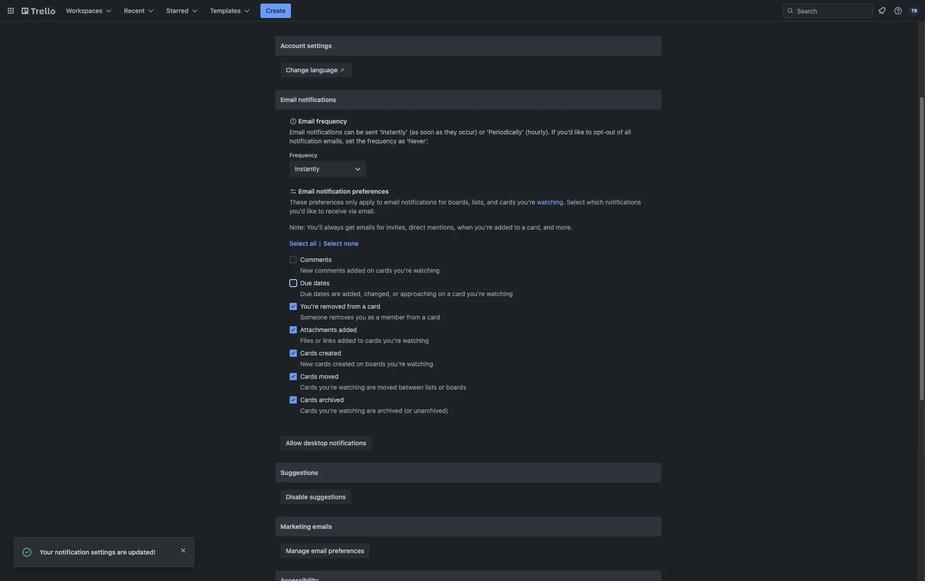 Task type: describe. For each thing, give the bounding box(es) containing it.
a right approaching
[[447, 290, 451, 297]]

via
[[349, 207, 357, 215]]

account
[[281, 42, 306, 49]]

member
[[381, 313, 405, 321]]

select inside . select which notifications you'd like to receive via email.
[[567, 198, 585, 206]]

notifications inside . select which notifications you'd like to receive via email.
[[606, 198, 641, 206]]

email for email frequency
[[299, 117, 315, 125]]

dates for due dates are added, changed, or approaching on a card you're watching
[[314, 290, 330, 297]]

your
[[40, 548, 53, 556]]

when
[[458, 223, 473, 231]]

change
[[286, 66, 309, 74]]

you're removed from a card
[[300, 302, 381, 310]]

manage email preferences link
[[281, 544, 370, 558]]

create
[[266, 7, 286, 14]]

boards,
[[449, 198, 471, 206]]

they
[[445, 128, 457, 136]]

set
[[346, 137, 355, 145]]

or right lists on the left of the page
[[439, 383, 445, 391]]

unarchived)
[[414, 407, 448, 414]]

someone
[[300, 313, 328, 321]]

'never'.
[[407, 137, 429, 145]]

added up added,
[[347, 266, 365, 274]]

lists,
[[472, 198, 486, 206]]

templates
[[210, 7, 241, 14]]

1 horizontal spatial from
[[407, 313, 421, 321]]

receive
[[326, 207, 347, 215]]

cards for cards created
[[300, 349, 317, 357]]

added right links
[[338, 337, 356, 344]]

new cards created on boards you're watching
[[300, 360, 433, 368]]

sm image
[[338, 66, 347, 75]]

notification for email notification preferences
[[317, 187, 351, 195]]

suggestions
[[281, 469, 318, 476]]

these
[[290, 198, 307, 206]]

workspaces
[[66, 7, 102, 14]]

due dates
[[300, 279, 330, 287]]

frequency
[[290, 152, 318, 159]]

are for archived
[[367, 407, 376, 414]]

cards moved
[[300, 373, 339, 380]]

links
[[323, 337, 336, 344]]

0 horizontal spatial archived
[[319, 396, 344, 404]]

direct
[[409, 223, 426, 231]]

suggestions
[[310, 493, 346, 501]]

0 horizontal spatial moved
[[319, 373, 339, 380]]

a left 'member'
[[376, 313, 380, 321]]

1 vertical spatial card
[[368, 302, 381, 310]]

these preferences only apply to email notifications for boards, lists, and cards you're watching
[[290, 198, 564, 206]]

are for updated!
[[117, 548, 127, 556]]

changed,
[[364, 290, 391, 297]]

1 horizontal spatial as
[[399, 137, 405, 145]]

. select which notifications you'd like to receive via email.
[[290, 198, 641, 215]]

notification for your notification settings are updated!
[[55, 548, 89, 556]]

1 vertical spatial boards
[[446, 383, 467, 391]]

0 horizontal spatial boards
[[366, 360, 386, 368]]

preferences for email
[[329, 547, 364, 555]]

disable
[[286, 493, 308, 501]]

be
[[356, 128, 364, 136]]

comments
[[300, 256, 332, 263]]

out
[[606, 128, 616, 136]]

between
[[399, 383, 424, 391]]

cards created
[[300, 349, 341, 357]]

someone removes you as a member from a card
[[300, 313, 440, 321]]

like inside email notifications can be sent 'instantly' (as soon as they occur) or 'periodically' (hourly). if you'd like to opt-out of all notification emails, set the frequency as 'never'.
[[575, 128, 585, 136]]

only
[[346, 198, 358, 206]]

new comments added on cards you're watching
[[300, 266, 440, 274]]

starred
[[166, 7, 189, 14]]

note: you'll always get emails for invites, direct mentions, when you're added to a card, and more.
[[290, 223, 573, 231]]

notifications up email frequency
[[299, 96, 336, 103]]

1 horizontal spatial card
[[427, 313, 440, 321]]

(hourly).
[[526, 128, 550, 136]]

1 vertical spatial settings
[[91, 548, 116, 556]]

1 vertical spatial and
[[544, 223, 555, 231]]

search image
[[787, 7, 794, 14]]

2 horizontal spatial card
[[453, 290, 465, 297]]

notifications up the direct
[[401, 198, 437, 206]]

select none button
[[324, 239, 359, 248]]

sent
[[365, 128, 378, 136]]

1 horizontal spatial settings
[[307, 42, 332, 49]]

emails,
[[324, 137, 344, 145]]

open information menu image
[[894, 6, 903, 15]]

account settings
[[281, 42, 332, 49]]

email notifications can be sent 'instantly' (as soon as they occur) or 'periodically' (hourly). if you'd like to opt-out of all notification emails, set the frequency as 'never'.
[[290, 128, 631, 145]]

to inside . select which notifications you'd like to receive via email.
[[318, 207, 324, 215]]

disable suggestions
[[286, 493, 346, 501]]

files or links added to cards you're watching
[[300, 337, 429, 344]]

disable suggestions link
[[281, 490, 351, 504]]

email for email notifications
[[281, 96, 297, 103]]

desktop
[[304, 439, 328, 447]]

recent button
[[119, 4, 159, 18]]

email notification preferences
[[299, 187, 389, 195]]

'instantly'
[[380, 128, 408, 136]]

email frequency
[[299, 117, 347, 125]]

files
[[300, 337, 314, 344]]

added left card,
[[495, 223, 513, 231]]

cards for cards you're watching are moved between lists or boards
[[300, 383, 317, 391]]

you'd inside email notifications can be sent 'instantly' (as soon as they occur) or 'periodically' (hourly). if you'd like to opt-out of all notification emails, set the frequency as 'never'.
[[558, 128, 573, 136]]

email for email notifications can be sent 'instantly' (as soon as they occur) or 'periodically' (hourly). if you'd like to opt-out of all notification emails, set the frequency as 'never'.
[[290, 128, 305, 136]]

1 vertical spatial preferences
[[309, 198, 344, 206]]

marketing emails
[[281, 523, 332, 530]]

to inside email notifications can be sent 'instantly' (as soon as they occur) or 'periodically' (hourly). if you'd like to opt-out of all notification emails, set the frequency as 'never'.
[[586, 128, 592, 136]]

.
[[564, 198, 565, 206]]

added,
[[342, 290, 363, 297]]

if
[[552, 128, 556, 136]]

primary element
[[0, 0, 926, 22]]

due for due dates
[[300, 279, 312, 287]]

your notification settings are updated!
[[40, 548, 156, 556]]

none
[[344, 240, 359, 247]]

apply
[[359, 198, 375, 206]]

manage
[[286, 547, 310, 555]]

notifications inside email notifications can be sent 'instantly' (as soon as they occur) or 'periodically' (hourly). if you'd like to opt-out of all notification emails, set the frequency as 'never'.
[[307, 128, 343, 136]]

language
[[311, 66, 338, 74]]

or down attachments
[[315, 337, 321, 344]]

1 horizontal spatial select
[[324, 240, 342, 247]]



Task type: vqa. For each thing, say whether or not it's contained in the screenshot.
right email
yes



Task type: locate. For each thing, give the bounding box(es) containing it.
are down cards you're watching are moved between lists or boards
[[367, 407, 376, 414]]

removed
[[320, 302, 346, 310]]

2 dates from the top
[[314, 290, 330, 297]]

0 horizontal spatial for
[[377, 223, 385, 231]]

0 vertical spatial as
[[436, 128, 443, 136]]

select right |
[[324, 240, 342, 247]]

0 vertical spatial and
[[487, 198, 498, 206]]

notification
[[290, 137, 322, 145], [317, 187, 351, 195], [55, 548, 89, 556]]

frequency inside email notifications can be sent 'instantly' (as soon as they occur) or 'periodically' (hourly). if you'd like to opt-out of all notification emails, set the frequency as 'never'.
[[368, 137, 397, 145]]

to down you at the left bottom of the page
[[358, 337, 364, 344]]

you'd inside . select which notifications you'd like to receive via email.
[[290, 207, 305, 215]]

notification inside email notifications can be sent 'instantly' (as soon as they occur) or 'periodically' (hourly). if you'd like to opt-out of all notification emails, set the frequency as 'never'.
[[290, 137, 322, 145]]

0 horizontal spatial all
[[310, 240, 317, 247]]

2 vertical spatial on
[[357, 360, 364, 368]]

settings
[[307, 42, 332, 49], [91, 548, 116, 556]]

2 vertical spatial preferences
[[329, 547, 364, 555]]

1 horizontal spatial all
[[625, 128, 631, 136]]

0 vertical spatial like
[[575, 128, 585, 136]]

|
[[319, 240, 321, 247]]

recent
[[124, 7, 145, 14]]

from
[[347, 302, 361, 310], [407, 313, 421, 321]]

manage email preferences
[[286, 547, 364, 555]]

0 vertical spatial you'd
[[558, 128, 573, 136]]

as right you at the left bottom of the page
[[368, 313, 375, 321]]

1 horizontal spatial like
[[575, 128, 585, 136]]

created down links
[[319, 349, 341, 357]]

frequency down 'sent'
[[368, 137, 397, 145]]

to left opt-
[[586, 128, 592, 136]]

preferences for notification
[[352, 187, 389, 195]]

emails up manage email preferences
[[313, 523, 332, 530]]

0 horizontal spatial card
[[368, 302, 381, 310]]

cards for cards moved
[[300, 373, 317, 380]]

to
[[586, 128, 592, 136], [377, 198, 383, 206], [318, 207, 324, 215], [515, 223, 521, 231], [358, 337, 364, 344]]

email for email notification preferences
[[299, 187, 315, 195]]

'periodically'
[[487, 128, 524, 136]]

or right changed,
[[393, 290, 399, 297]]

due for due dates are added, changed, or approaching on a card you're watching
[[300, 290, 312, 297]]

1 vertical spatial for
[[377, 223, 385, 231]]

1 vertical spatial new
[[300, 360, 313, 368]]

added
[[495, 223, 513, 231], [347, 266, 365, 274], [339, 326, 357, 333], [338, 337, 356, 344]]

of
[[617, 128, 623, 136]]

0 notifications image
[[877, 5, 888, 16]]

notification up "receive"
[[317, 187, 351, 195]]

for left boards,
[[439, 198, 447, 206]]

new for new cards created on boards you're watching
[[300, 360, 313, 368]]

settings up language
[[307, 42, 332, 49]]

or right occur)
[[479, 128, 485, 136]]

allow desktop notifications
[[286, 439, 366, 447]]

allow
[[286, 439, 302, 447]]

1 horizontal spatial frequency
[[368, 137, 397, 145]]

more.
[[556, 223, 573, 231]]

2 vertical spatial notification
[[55, 548, 89, 556]]

1 vertical spatial created
[[333, 360, 355, 368]]

new
[[300, 266, 313, 274], [300, 360, 313, 368]]

0 vertical spatial dates
[[314, 279, 330, 287]]

a down approaching
[[422, 313, 426, 321]]

on for boards
[[357, 360, 364, 368]]

new down cards created
[[300, 360, 313, 368]]

cards down someone removes you as a member from a card
[[365, 337, 381, 344]]

notification up frequency
[[290, 137, 322, 145]]

you're
[[300, 302, 319, 310]]

dismiss flag image
[[180, 547, 187, 554]]

you
[[356, 313, 366, 321]]

select all | select none
[[290, 240, 359, 247]]

0 vertical spatial on
[[367, 266, 374, 274]]

new down comments
[[300, 266, 313, 274]]

0 horizontal spatial email
[[311, 547, 327, 555]]

1 horizontal spatial boards
[[446, 383, 467, 391]]

as
[[436, 128, 443, 136], [399, 137, 405, 145], [368, 313, 375, 321]]

1 due from the top
[[300, 279, 312, 287]]

1 vertical spatial as
[[399, 137, 405, 145]]

cards up changed,
[[376, 266, 392, 274]]

templates button
[[205, 4, 255, 18]]

dates down comments
[[314, 279, 330, 287]]

notifications right which
[[606, 198, 641, 206]]

0 horizontal spatial like
[[307, 207, 317, 215]]

0 horizontal spatial select
[[290, 240, 308, 247]]

0 vertical spatial due
[[300, 279, 312, 287]]

cards for cards you're watching are archived (or unarchived)
[[300, 407, 317, 414]]

2 new from the top
[[300, 360, 313, 368]]

card right approaching
[[453, 290, 465, 297]]

are up cards you're watching are archived (or unarchived)
[[367, 383, 376, 391]]

like left opt-
[[575, 128, 585, 136]]

notifications down email frequency
[[307, 128, 343, 136]]

1 horizontal spatial and
[[544, 223, 555, 231]]

email.
[[359, 207, 376, 215]]

0 vertical spatial new
[[300, 266, 313, 274]]

cards
[[500, 198, 516, 206], [376, 266, 392, 274], [365, 337, 381, 344], [315, 360, 331, 368]]

0 vertical spatial from
[[347, 302, 361, 310]]

1 vertical spatial frequency
[[368, 137, 397, 145]]

cards right lists, on the right
[[500, 198, 516, 206]]

cards
[[300, 349, 317, 357], [300, 373, 317, 380], [300, 383, 317, 391], [300, 396, 317, 404], [300, 407, 317, 414]]

5 cards from the top
[[300, 407, 317, 414]]

are left updated!
[[117, 548, 127, 556]]

a left card,
[[522, 223, 526, 231]]

0 vertical spatial settings
[[307, 42, 332, 49]]

like
[[575, 128, 585, 136], [307, 207, 317, 215]]

1 vertical spatial like
[[307, 207, 317, 215]]

frequency up emails,
[[317, 117, 347, 125]]

email up frequency
[[290, 128, 305, 136]]

on right approaching
[[438, 290, 446, 297]]

0 vertical spatial email
[[384, 198, 400, 206]]

always
[[324, 223, 344, 231]]

0 vertical spatial archived
[[319, 396, 344, 404]]

1 horizontal spatial moved
[[378, 383, 397, 391]]

notifications
[[299, 96, 336, 103], [307, 128, 343, 136], [401, 198, 437, 206], [606, 198, 641, 206], [330, 439, 366, 447]]

1 vertical spatial due
[[300, 290, 312, 297]]

1 vertical spatial notification
[[317, 187, 351, 195]]

for left invites, at the top left of the page
[[377, 223, 385, 231]]

due dates are added, changed, or approaching on a card you're watching
[[300, 290, 513, 297]]

and right card,
[[544, 223, 555, 231]]

frequency
[[317, 117, 347, 125], [368, 137, 397, 145]]

0 vertical spatial preferences
[[352, 187, 389, 195]]

0 vertical spatial for
[[439, 198, 447, 206]]

1 horizontal spatial email
[[384, 198, 400, 206]]

notification right your
[[55, 548, 89, 556]]

to left card,
[[515, 223, 521, 231]]

email down email notifications at the top
[[299, 117, 315, 125]]

created down cards created
[[333, 360, 355, 368]]

mentions,
[[427, 223, 456, 231]]

email down change
[[281, 96, 297, 103]]

on for cards
[[367, 266, 374, 274]]

select right .
[[567, 198, 585, 206]]

2 vertical spatial as
[[368, 313, 375, 321]]

you'd right the if
[[558, 128, 573, 136]]

0 vertical spatial notification
[[290, 137, 322, 145]]

1 vertical spatial on
[[438, 290, 446, 297]]

0 vertical spatial card
[[453, 290, 465, 297]]

2 horizontal spatial select
[[567, 198, 585, 206]]

0 horizontal spatial you'd
[[290, 207, 305, 215]]

boards right lists on the left of the page
[[446, 383, 467, 391]]

which
[[587, 198, 604, 206]]

2 vertical spatial card
[[427, 313, 440, 321]]

from right 'member'
[[407, 313, 421, 321]]

create button
[[261, 4, 291, 18]]

0 horizontal spatial as
[[368, 313, 375, 321]]

dates for due dates
[[314, 279, 330, 287]]

are up removed on the bottom left
[[332, 290, 341, 297]]

1 horizontal spatial archived
[[378, 407, 402, 414]]

back to home image
[[22, 4, 55, 18]]

1 new from the top
[[300, 266, 313, 274]]

(or
[[404, 407, 412, 414]]

1 horizontal spatial on
[[367, 266, 374, 274]]

starred button
[[161, 4, 203, 18]]

emails
[[357, 223, 375, 231], [313, 523, 332, 530]]

1 vertical spatial all
[[310, 240, 317, 247]]

0 vertical spatial emails
[[357, 223, 375, 231]]

email
[[384, 198, 400, 206], [311, 547, 327, 555]]

1 vertical spatial email
[[311, 547, 327, 555]]

3 cards from the top
[[300, 383, 317, 391]]

like down these
[[307, 207, 317, 215]]

select down note:
[[290, 240, 308, 247]]

all inside email notifications can be sent 'instantly' (as soon as they occur) or 'periodically' (hourly). if you'd like to opt-out of all notification emails, set the frequency as 'never'.
[[625, 128, 631, 136]]

boards
[[366, 360, 386, 368], [446, 383, 467, 391]]

you'd down these
[[290, 207, 305, 215]]

1 vertical spatial moved
[[378, 383, 397, 391]]

cards for cards archived
[[300, 396, 317, 404]]

a up you at the left bottom of the page
[[363, 302, 366, 310]]

for
[[439, 198, 447, 206], [377, 223, 385, 231]]

4 cards from the top
[[300, 396, 317, 404]]

notifications inside allow desktop notifications link
[[330, 439, 366, 447]]

added down removes
[[339, 326, 357, 333]]

boards up cards you're watching are moved between lists or boards
[[366, 360, 386, 368]]

cards down cards created
[[315, 360, 331, 368]]

instantly
[[295, 165, 320, 173]]

1 dates from the top
[[314, 279, 330, 287]]

1 horizontal spatial you'd
[[558, 128, 573, 136]]

0 horizontal spatial frequency
[[317, 117, 347, 125]]

1 vertical spatial you'd
[[290, 207, 305, 215]]

0 horizontal spatial and
[[487, 198, 498, 206]]

archived left (or
[[378, 407, 402, 414]]

2 horizontal spatial on
[[438, 290, 446, 297]]

tyler black (tylerblack440) image
[[909, 5, 920, 16]]

card up someone removes you as a member from a card
[[368, 302, 381, 310]]

like inside . select which notifications you'd like to receive via email.
[[307, 207, 317, 215]]

2 due from the top
[[300, 290, 312, 297]]

marketing
[[281, 523, 311, 530]]

email notifications
[[281, 96, 336, 103]]

all left |
[[310, 240, 317, 247]]

archived
[[319, 396, 344, 404], [378, 407, 402, 414]]

email inside manage email preferences link
[[311, 547, 327, 555]]

to right apply
[[377, 198, 383, 206]]

to left "receive"
[[318, 207, 324, 215]]

are
[[332, 290, 341, 297], [367, 383, 376, 391], [367, 407, 376, 414], [117, 548, 127, 556]]

comments
[[315, 266, 345, 274]]

0 vertical spatial frequency
[[317, 117, 347, 125]]

2 horizontal spatial as
[[436, 128, 443, 136]]

moved
[[319, 373, 339, 380], [378, 383, 397, 391]]

1 vertical spatial emails
[[313, 523, 332, 530]]

new for new comments added on cards you're watching
[[300, 266, 313, 274]]

watching link
[[537, 198, 564, 206]]

moved up cards archived
[[319, 373, 339, 380]]

cards archived
[[300, 396, 344, 404]]

0 vertical spatial moved
[[319, 373, 339, 380]]

2 cards from the top
[[300, 373, 317, 380]]

change language
[[286, 66, 338, 74]]

as down 'instantly'
[[399, 137, 405, 145]]

0 horizontal spatial on
[[357, 360, 364, 368]]

cards you're watching are moved between lists or boards
[[300, 383, 467, 391]]

and right lists, on the right
[[487, 198, 498, 206]]

1 cards from the top
[[300, 349, 317, 357]]

(as
[[410, 128, 419, 136]]

archived down cards moved
[[319, 396, 344, 404]]

email right the manage
[[311, 547, 327, 555]]

opt-
[[594, 128, 606, 136]]

emails right 'get'
[[357, 223, 375, 231]]

change language link
[[281, 63, 352, 77]]

0 horizontal spatial settings
[[91, 548, 116, 556]]

invites,
[[387, 223, 407, 231]]

a
[[522, 223, 526, 231], [447, 290, 451, 297], [363, 302, 366, 310], [376, 313, 380, 321], [422, 313, 426, 321]]

workspaces button
[[61, 4, 117, 18]]

on down the files or links added to cards you're watching
[[357, 360, 364, 368]]

lists
[[425, 383, 437, 391]]

Search field
[[794, 4, 873, 18]]

as left they
[[436, 128, 443, 136]]

updated!
[[128, 548, 156, 556]]

you'd
[[558, 128, 573, 136], [290, 207, 305, 215]]

all
[[625, 128, 631, 136], [310, 240, 317, 247]]

card down approaching
[[427, 313, 440, 321]]

get
[[345, 223, 355, 231]]

notifications right desktop
[[330, 439, 366, 447]]

email right apply
[[384, 198, 400, 206]]

moved left between
[[378, 383, 397, 391]]

1 horizontal spatial for
[[439, 198, 447, 206]]

watching
[[537, 198, 564, 206], [414, 266, 440, 274], [487, 290, 513, 297], [403, 337, 429, 344], [407, 360, 433, 368], [339, 383, 365, 391], [339, 407, 365, 414]]

or inside email notifications can be sent 'instantly' (as soon as they occur) or 'periodically' (hourly). if you'd like to opt-out of all notification emails, set the frequency as 'never'.
[[479, 128, 485, 136]]

email up these
[[299, 187, 315, 195]]

cards you're watching are archived (or unarchived)
[[300, 407, 448, 414]]

on up changed,
[[367, 266, 374, 274]]

0 vertical spatial created
[[319, 349, 341, 357]]

and
[[487, 198, 498, 206], [544, 223, 555, 231]]

allow desktop notifications link
[[281, 436, 372, 450]]

1 horizontal spatial emails
[[357, 223, 375, 231]]

0 vertical spatial boards
[[366, 360, 386, 368]]

dates down due dates
[[314, 290, 330, 297]]

0 horizontal spatial from
[[347, 302, 361, 310]]

1 vertical spatial archived
[[378, 407, 402, 414]]

all right of
[[625, 128, 631, 136]]

0 vertical spatial all
[[625, 128, 631, 136]]

settings left updated!
[[91, 548, 116, 556]]

1 vertical spatial dates
[[314, 290, 330, 297]]

dates
[[314, 279, 330, 287], [314, 290, 330, 297]]

email inside email notifications can be sent 'instantly' (as soon as they occur) or 'periodically' (hourly). if you'd like to opt-out of all notification emails, set the frequency as 'never'.
[[290, 128, 305, 136]]

created
[[319, 349, 341, 357], [333, 360, 355, 368]]

attachments
[[300, 326, 337, 333]]

from down added,
[[347, 302, 361, 310]]

can
[[344, 128, 355, 136]]

are for moved
[[367, 383, 376, 391]]

1 vertical spatial from
[[407, 313, 421, 321]]

0 horizontal spatial emails
[[313, 523, 332, 530]]

approaching
[[401, 290, 437, 297]]

attachments added
[[300, 326, 357, 333]]



